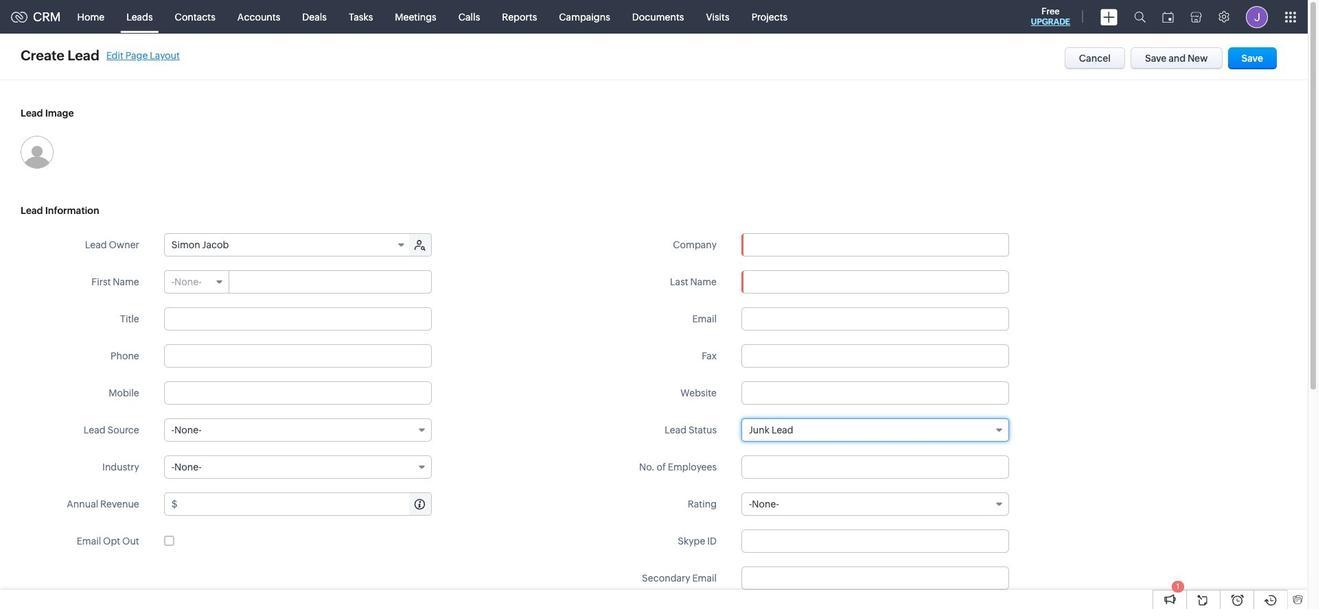 Task type: describe. For each thing, give the bounding box(es) containing it.
create menu element
[[1092, 0, 1126, 33]]

profile element
[[1238, 0, 1276, 33]]

logo image
[[11, 11, 27, 22]]

profile image
[[1246, 6, 1268, 28]]



Task type: locate. For each thing, give the bounding box(es) containing it.
None text field
[[742, 234, 1009, 256], [741, 270, 1009, 294], [230, 271, 431, 293], [164, 308, 432, 331], [741, 308, 1009, 331], [741, 345, 1009, 368], [164, 382, 432, 405], [741, 382, 1009, 405], [741, 456, 1009, 479], [180, 494, 431, 516], [741, 530, 1009, 553], [741, 567, 1009, 590], [742, 234, 1009, 256], [741, 270, 1009, 294], [230, 271, 431, 293], [164, 308, 432, 331], [741, 308, 1009, 331], [741, 345, 1009, 368], [164, 382, 432, 405], [741, 382, 1009, 405], [741, 456, 1009, 479], [180, 494, 431, 516], [741, 530, 1009, 553], [741, 567, 1009, 590]]

None field
[[165, 234, 410, 256], [742, 234, 1009, 256], [165, 271, 229, 293], [164, 419, 432, 442], [741, 419, 1009, 442], [164, 456, 432, 479], [741, 493, 1009, 516], [165, 234, 410, 256], [742, 234, 1009, 256], [165, 271, 229, 293], [164, 419, 432, 442], [741, 419, 1009, 442], [164, 456, 432, 479], [741, 493, 1009, 516]]

calendar image
[[1162, 11, 1174, 22]]

search element
[[1126, 0, 1154, 34]]

search image
[[1134, 11, 1146, 23]]

image image
[[21, 136, 54, 169]]

None text field
[[164, 345, 432, 368]]

create menu image
[[1101, 9, 1118, 25]]



Task type: vqa. For each thing, say whether or not it's contained in the screenshot.
text box
yes



